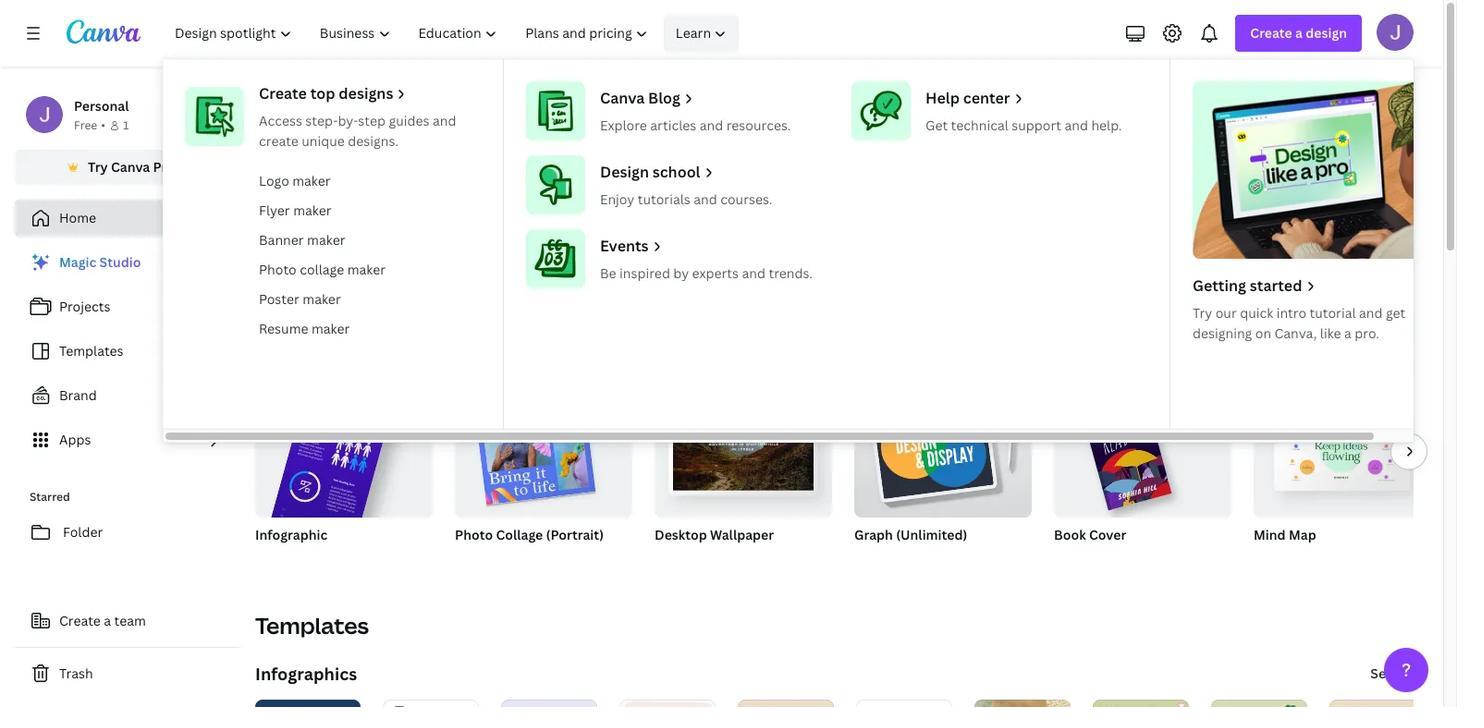 Task type: vqa. For each thing, say whether or not it's contained in the screenshot.
Go to canva.com and select Sign up on the left bottom of page
no



Task type: describe. For each thing, give the bounding box(es) containing it.
group for photo collage (portrait)
[[455, 385, 632, 518]]

get
[[925, 116, 948, 134]]

access step-by-step guides and create unique designs.
[[259, 112, 456, 150]]

explore
[[600, 116, 647, 134]]

design school
[[600, 162, 700, 182]]

our
[[1215, 304, 1237, 322]]

create a team button
[[15, 603, 240, 640]]

photo collage (portrait) group
[[455, 385, 632, 568]]

resume maker link
[[251, 314, 488, 344]]

designing
[[1193, 324, 1252, 342]]

infographic
[[255, 526, 328, 544]]

maker for logo maker
[[292, 172, 331, 190]]

learn button
[[664, 15, 739, 52]]

tutorials
[[638, 190, 690, 208]]

poster maker link
[[251, 285, 488, 314]]

and inside try our quick intro tutorial and get designing on canva, like a pro.
[[1359, 304, 1383, 322]]

create top designs
[[259, 83, 393, 104]]

maker down banner maker 'link'
[[347, 261, 386, 278]]

create a team
[[59, 612, 146, 630]]

top level navigation element
[[163, 15, 1451, 443]]

templates link
[[15, 333, 240, 370]]

flyer maker link
[[251, 196, 488, 226]]

jacob simon image
[[1377, 14, 1414, 51]]

technical
[[951, 116, 1008, 134]]

step-
[[305, 112, 338, 129]]

pro
[[153, 158, 175, 176]]

wallpaper
[[710, 526, 774, 544]]

photo for photo collage (portrait)
[[455, 526, 493, 544]]

create for create a design
[[1250, 24, 1292, 42]]

banner
[[259, 231, 304, 249]]

mind map group
[[1254, 385, 1431, 568]]

book cover group
[[1054, 385, 1231, 568]]

learn
[[676, 24, 711, 42]]

trash
[[59, 665, 93, 682]]

try our quick intro tutorial and get designing on canva, like a pro.
[[1193, 304, 1406, 342]]

maker for resume maker
[[312, 320, 350, 337]]

personal
[[74, 97, 129, 115]]

flyer maker
[[259, 202, 331, 219]]

×
[[280, 550, 285, 566]]

collage
[[496, 526, 543, 544]]

try for try our quick intro tutorial and get designing on canva, like a pro.
[[1193, 304, 1212, 322]]

create a design button
[[1235, 15, 1362, 52]]

articles
[[650, 116, 696, 134]]

free
[[74, 117, 97, 133]]

guides
[[389, 112, 429, 129]]

maker for poster maker
[[303, 290, 341, 308]]

enjoy tutorials and courses.
[[600, 190, 772, 208]]

designs.
[[348, 132, 398, 150]]

docs
[[510, 288, 537, 303]]

800
[[255, 550, 277, 566]]

poster
[[259, 290, 299, 308]]

flyer
[[259, 202, 290, 219]]

help.
[[1091, 116, 1122, 134]]

magic studio
[[59, 253, 141, 271]]

get technical support and help.
[[925, 116, 1122, 134]]

learn menu
[[163, 59, 1451, 443]]

mind
[[1254, 526, 1286, 544]]

help center
[[925, 88, 1010, 108]]

a for design
[[1295, 24, 1303, 42]]

create for create top designs
[[259, 83, 307, 104]]

photo collage maker link
[[251, 255, 488, 285]]

map
[[1289, 526, 1316, 544]]

trash link
[[15, 655, 240, 692]]

school
[[652, 162, 700, 182]]

group for book cover
[[1054, 385, 1231, 518]]

apps
[[59, 431, 91, 448]]

team
[[114, 612, 146, 630]]

access
[[259, 112, 302, 129]]

2000
[[288, 550, 318, 566]]

magic studio link
[[15, 244, 240, 281]]

templates inside list
[[59, 342, 123, 360]]

more
[[1235, 288, 1263, 303]]

by
[[673, 264, 689, 282]]

today?
[[932, 110, 1036, 150]]

(unlimited)
[[896, 526, 967, 544]]

1 horizontal spatial templates
[[255, 610, 369, 641]]

what will you design today?
[[632, 110, 1036, 150]]

like
[[1320, 324, 1341, 342]]

and left help. on the top right
[[1065, 116, 1088, 134]]

desktop wallpaper group
[[655, 385, 832, 568]]

graph
[[854, 526, 893, 544]]

see all link
[[1369, 655, 1414, 692]]

support
[[1012, 116, 1061, 134]]

projects link
[[15, 288, 240, 325]]

photo for photo collage maker
[[259, 261, 297, 278]]



Task type: locate. For each thing, give the bounding box(es) containing it.
2 horizontal spatial create
[[1250, 24, 1292, 42]]

1 horizontal spatial try
[[1193, 304, 1212, 322]]

create inside button
[[59, 612, 101, 630]]

px
[[320, 550, 333, 566]]

1 vertical spatial a
[[1344, 324, 1351, 342]]

1 horizontal spatial create
[[259, 83, 307, 104]]

canva inside button
[[111, 158, 150, 176]]

create for create a team
[[59, 612, 101, 630]]

and
[[433, 112, 456, 129], [700, 116, 723, 134], [1065, 116, 1088, 134], [694, 190, 717, 208], [742, 264, 765, 282], [1359, 304, 1383, 322]]

group for mind map
[[1254, 385, 1431, 518]]

list
[[15, 244, 240, 459]]

create inside learn menu
[[259, 83, 307, 104]]

2 vertical spatial a
[[104, 612, 111, 630]]

and down school
[[694, 190, 717, 208]]

try inside try canva pro button
[[88, 158, 108, 176]]

1 horizontal spatial design
[[1306, 24, 1347, 42]]

a inside button
[[104, 612, 111, 630]]

0 vertical spatial create
[[1250, 24, 1292, 42]]

resume
[[259, 320, 308, 337]]

home
[[59, 209, 96, 227]]

maker up banner maker
[[293, 202, 331, 219]]

folder
[[63, 523, 103, 541]]

inspired
[[619, 264, 670, 282]]

graph (unlimited)
[[854, 526, 967, 544]]

help
[[925, 88, 960, 108]]

0 vertical spatial canva
[[600, 88, 645, 108]]

1 vertical spatial design
[[832, 110, 926, 150]]

studio
[[99, 253, 141, 271]]

0 horizontal spatial a
[[104, 612, 111, 630]]

0 vertical spatial try
[[88, 158, 108, 176]]

(portrait)
[[546, 526, 604, 544]]

canva up explore
[[600, 88, 645, 108]]

collage
[[300, 261, 344, 278]]

cover
[[1089, 526, 1126, 544]]

0 horizontal spatial design
[[832, 110, 926, 150]]

logo maker link
[[251, 166, 488, 196]]

mind map
[[1254, 526, 1316, 544]]

and right guides
[[433, 112, 456, 129]]

free •
[[74, 117, 105, 133]]

photo inside learn menu
[[259, 261, 297, 278]]

2 horizontal spatial a
[[1344, 324, 1351, 342]]

maker for flyer maker
[[293, 202, 331, 219]]

•
[[101, 117, 105, 133]]

design inside dropdown button
[[1306, 24, 1347, 42]]

quick
[[1240, 304, 1273, 322]]

templates up infographics link
[[255, 610, 369, 641]]

infographic 800 × 2000 px
[[255, 526, 333, 566]]

photo collage maker
[[259, 261, 386, 278]]

and right articles
[[700, 116, 723, 134]]

1 horizontal spatial a
[[1295, 24, 1303, 42]]

1 vertical spatial try
[[1193, 304, 1212, 322]]

banner maker
[[259, 231, 345, 249]]

2 vertical spatial create
[[59, 612, 101, 630]]

canva blog
[[600, 88, 680, 108]]

starred
[[30, 489, 70, 505]]

maker up photo collage maker
[[307, 231, 345, 249]]

a inside try our quick intro tutorial and get designing on canva, like a pro.
[[1344, 324, 1351, 342]]

courses.
[[720, 190, 772, 208]]

try down •
[[88, 158, 108, 176]]

try
[[88, 158, 108, 176], [1193, 304, 1212, 322]]

800 × 2000 px button
[[255, 549, 351, 568]]

projects
[[59, 298, 110, 315]]

started
[[1250, 275, 1302, 296]]

poster maker
[[259, 290, 341, 308]]

maker up 'flyer maker'
[[292, 172, 331, 190]]

magic
[[59, 253, 96, 271]]

docs button
[[502, 222, 546, 318]]

try left our
[[1193, 304, 1212, 322]]

maker down collage
[[303, 290, 341, 308]]

canva inside learn menu
[[600, 88, 645, 108]]

and left trends.
[[742, 264, 765, 282]]

0 horizontal spatial templates
[[59, 342, 123, 360]]

be
[[600, 264, 616, 282]]

None search field
[[557, 172, 1112, 209]]

create inside dropdown button
[[1250, 24, 1292, 42]]

apps link
[[15, 422, 240, 459]]

experts
[[692, 264, 739, 282]]

templates down projects
[[59, 342, 123, 360]]

group for infographic
[[253, 371, 433, 607]]

home link
[[15, 200, 240, 237]]

desktop
[[655, 526, 707, 544]]

try for try canva pro
[[88, 158, 108, 176]]

and up pro.
[[1359, 304, 1383, 322]]

1 vertical spatial templates
[[255, 610, 369, 641]]

create a design
[[1250, 24, 1347, 42]]

infographic group
[[253, 371, 433, 607]]

1 horizontal spatial photo
[[455, 526, 493, 544]]

create
[[1250, 24, 1292, 42], [259, 83, 307, 104], [59, 612, 101, 630]]

photo up poster
[[259, 261, 297, 278]]

maker for banner maker
[[307, 231, 345, 249]]

trends.
[[769, 264, 813, 282]]

get
[[1386, 304, 1406, 322]]

canva,
[[1274, 324, 1317, 342]]

0 horizontal spatial create
[[59, 612, 101, 630]]

top
[[310, 83, 335, 104]]

0 vertical spatial photo
[[259, 261, 297, 278]]

design
[[600, 162, 649, 182]]

infographics link
[[255, 663, 357, 685]]

photo inside group
[[455, 526, 493, 544]]

banner maker link
[[251, 226, 488, 255]]

canva
[[600, 88, 645, 108], [111, 158, 150, 176]]

try canva pro
[[88, 158, 175, 176]]

try canva pro button
[[15, 150, 240, 185]]

maker down poster maker
[[312, 320, 350, 337]]

0 vertical spatial a
[[1295, 24, 1303, 42]]

maker inside 'link'
[[307, 231, 345, 249]]

logo maker
[[259, 172, 331, 190]]

by-
[[338, 112, 358, 129]]

photo left collage
[[455, 526, 493, 544]]

see all
[[1370, 665, 1412, 682]]

0 vertical spatial templates
[[59, 342, 123, 360]]

infographics
[[255, 663, 357, 685]]

events
[[600, 236, 649, 256]]

and inside access step-by-step guides and create unique designs.
[[433, 112, 456, 129]]

0 vertical spatial design
[[1306, 24, 1347, 42]]

group
[[253, 371, 433, 607], [455, 385, 632, 518], [655, 385, 832, 518], [854, 385, 1032, 518], [1054, 385, 1231, 518], [1254, 385, 1431, 518]]

getting started
[[1193, 275, 1302, 296]]

resources.
[[726, 116, 791, 134]]

canva left "pro"
[[111, 158, 150, 176]]

1 vertical spatial create
[[259, 83, 307, 104]]

a inside dropdown button
[[1295, 24, 1303, 42]]

1 vertical spatial photo
[[455, 526, 493, 544]]

more button
[[1226, 222, 1271, 318]]

0 horizontal spatial try
[[88, 158, 108, 176]]

group for graph (unlimited)
[[854, 385, 1032, 518]]

group for desktop wallpaper
[[655, 385, 832, 518]]

1
[[123, 117, 129, 133]]

will
[[717, 110, 764, 150]]

design down help
[[832, 110, 926, 150]]

desktop wallpaper
[[655, 526, 774, 544]]

try inside try our quick intro tutorial and get designing on canva, like a pro.
[[1193, 304, 1212, 322]]

list containing magic studio
[[15, 244, 240, 459]]

what
[[632, 110, 711, 150]]

1 horizontal spatial canva
[[600, 88, 645, 108]]

you
[[770, 110, 826, 150]]

center
[[963, 88, 1010, 108]]

see
[[1370, 665, 1393, 682]]

graph (unlimited) group
[[854, 385, 1032, 568]]

brand link
[[15, 377, 240, 414]]

templates
[[59, 342, 123, 360], [255, 610, 369, 641]]

0 horizontal spatial photo
[[259, 261, 297, 278]]

design left jacob simon 'icon'
[[1306, 24, 1347, 42]]

0 horizontal spatial canva
[[111, 158, 150, 176]]

a for team
[[104, 612, 111, 630]]

1 vertical spatial canva
[[111, 158, 150, 176]]

designs
[[339, 83, 393, 104]]

explore articles and resources.
[[600, 116, 791, 134]]



